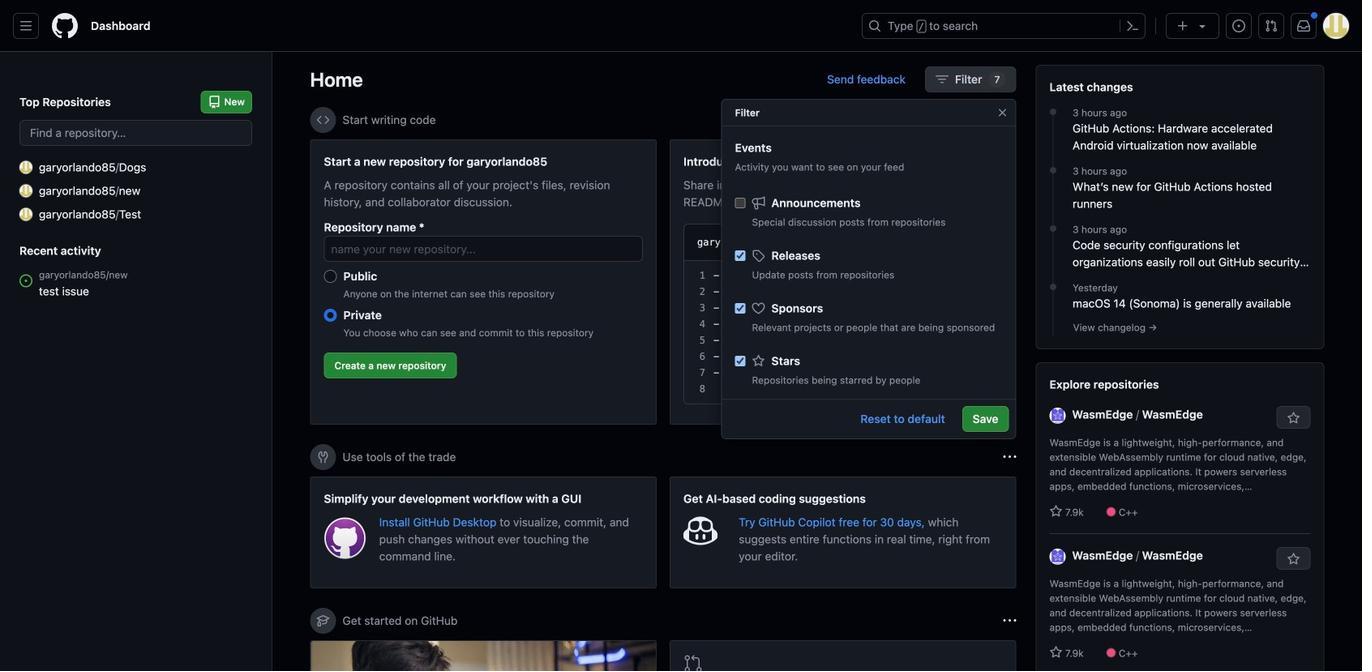 Task type: locate. For each thing, give the bounding box(es) containing it.
open issue image
[[19, 275, 32, 288]]

new image
[[19, 185, 32, 198]]

0 vertical spatial why am i seeing this? image
[[1004, 451, 1017, 464]]

@wasmedge profile image for star image
[[1050, 549, 1066, 565]]

1 @wasmedge profile image from the top
[[1050, 408, 1066, 424]]

star this repository image
[[1288, 412, 1301, 425], [1288, 553, 1301, 566]]

@wasmedge profile image
[[1050, 408, 1066, 424], [1050, 549, 1066, 565]]

0 vertical spatial star image
[[752, 355, 765, 368]]

None submit
[[937, 231, 989, 254]]

1 vertical spatial star this repository image
[[1288, 553, 1301, 566]]

0 horizontal spatial star image
[[752, 355, 765, 368]]

1 vertical spatial star image
[[1050, 505, 1063, 518]]

why am i seeing this? image
[[1004, 451, 1017, 464], [1004, 615, 1017, 628]]

git pull request image
[[1265, 19, 1278, 32], [684, 655, 703, 672]]

start a new repository element
[[310, 140, 657, 425]]

1 vertical spatial @wasmedge profile image
[[1050, 549, 1066, 565]]

1 horizontal spatial star image
[[1050, 505, 1063, 518]]

2 star this repository image from the top
[[1288, 553, 1301, 566]]

what is github? image
[[311, 642, 656, 672]]

0 vertical spatial @wasmedge profile image
[[1050, 408, 1066, 424]]

dot fill image
[[1047, 105, 1060, 118], [1047, 164, 1060, 177], [1047, 222, 1060, 235], [1047, 281, 1060, 294]]

homepage image
[[52, 13, 78, 39]]

explore repositories navigation
[[1036, 363, 1325, 672]]

0 vertical spatial star this repository image
[[1288, 412, 1301, 425]]

tools image
[[317, 451, 330, 464]]

star image
[[752, 355, 765, 368], [1050, 505, 1063, 518]]

github desktop image
[[324, 517, 366, 560]]

star this repository image for star image
[[1288, 553, 1301, 566]]

tag image
[[752, 249, 765, 262]]

explore element
[[1036, 65, 1325, 672]]

megaphone image
[[752, 197, 765, 210]]

2 dot fill image from the top
[[1047, 164, 1060, 177]]

@wasmedge profile image for bottommost star icon
[[1050, 408, 1066, 424]]

None checkbox
[[735, 251, 746, 261], [735, 303, 746, 314], [735, 251, 746, 261], [735, 303, 746, 314]]

None radio
[[324, 270, 337, 283], [324, 309, 337, 322], [324, 270, 337, 283], [324, 309, 337, 322]]

star this repository image for bottommost star icon
[[1288, 412, 1301, 425]]

None checkbox
[[735, 198, 746, 208], [735, 356, 746, 367], [735, 198, 746, 208], [735, 356, 746, 367]]

2 @wasmedge profile image from the top
[[1050, 549, 1066, 565]]

why am i seeing this? image for what is github? element
[[1004, 615, 1017, 628]]

why am i seeing this? image for simplify your development workflow with a gui "element"
[[1004, 451, 1017, 464]]

1 star this repository image from the top
[[1288, 412, 1301, 425]]

code image
[[317, 114, 330, 127]]

Find a repository… text field
[[19, 120, 252, 146]]

menu
[[722, 183, 1016, 611]]

0 horizontal spatial git pull request image
[[684, 655, 703, 672]]

2 why am i seeing this? image from the top
[[1004, 615, 1017, 628]]

none submit inside introduce yourself with a profile readme 'element'
[[937, 231, 989, 254]]

mortar board image
[[317, 615, 330, 628]]

notifications image
[[1298, 19, 1311, 32]]

1 why am i seeing this? image from the top
[[1004, 451, 1017, 464]]

filter image
[[936, 73, 949, 86]]

1 horizontal spatial git pull request image
[[1265, 19, 1278, 32]]

1 vertical spatial why am i seeing this? image
[[1004, 615, 1017, 628]]

plus image
[[1177, 19, 1190, 32]]



Task type: describe. For each thing, give the bounding box(es) containing it.
name your new repository... text field
[[324, 236, 643, 262]]

get ai-based coding suggestions element
[[670, 477, 1017, 589]]

star image
[[1050, 646, 1063, 659]]

command palette image
[[1127, 19, 1140, 32]]

3 dot fill image from the top
[[1047, 222, 1060, 235]]

4 dot fill image from the top
[[1047, 281, 1060, 294]]

1 dot fill image from the top
[[1047, 105, 1060, 118]]

triangle down image
[[1196, 19, 1209, 32]]

1 vertical spatial git pull request image
[[684, 655, 703, 672]]

test image
[[19, 208, 32, 221]]

introduce yourself with a profile readme element
[[670, 140, 1017, 425]]

dogs image
[[19, 161, 32, 174]]

0 vertical spatial git pull request image
[[1265, 19, 1278, 32]]

why am i seeing this? image
[[1004, 114, 1017, 127]]

issue opened image
[[1233, 19, 1246, 32]]

heart image
[[752, 302, 765, 315]]

simplify your development workflow with a gui element
[[310, 477, 657, 589]]

what is github? element
[[310, 641, 657, 672]]

Top Repositories search field
[[19, 120, 252, 146]]

close menu image
[[996, 106, 1009, 119]]



Task type: vqa. For each thing, say whether or not it's contained in the screenshot.
the left to
no



